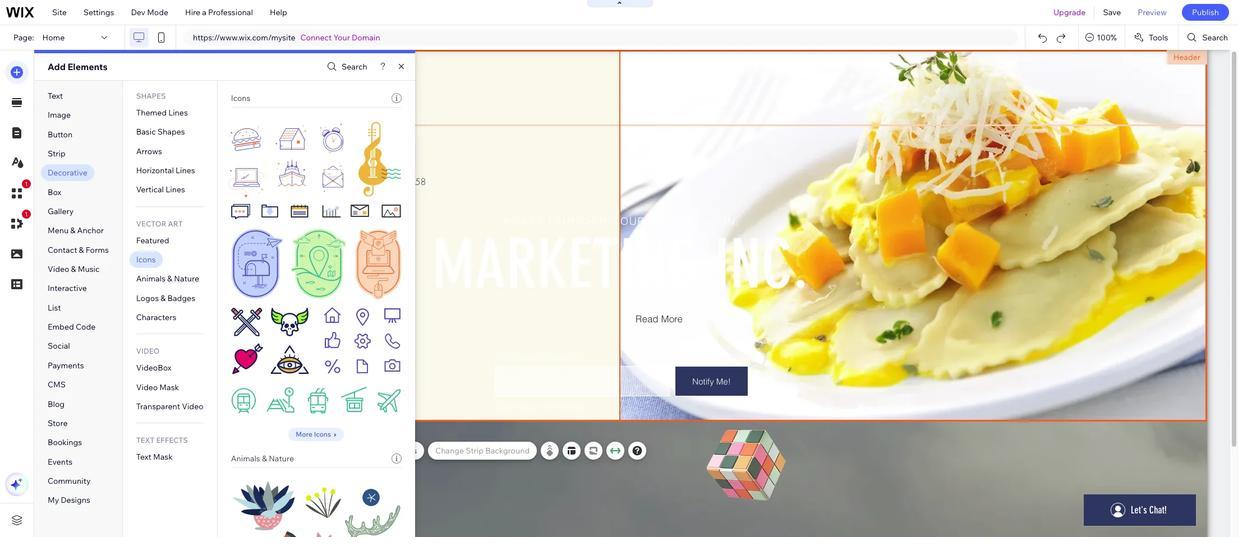 Task type: locate. For each thing, give the bounding box(es) containing it.
mode
[[147, 7, 168, 17]]

video for video mask
[[136, 383, 158, 393]]

lines for horizontal lines
[[176, 166, 195, 176]]

forms
[[86, 245, 109, 255]]

shapes
[[136, 91, 166, 100], [158, 127, 185, 137]]

help
[[270, 7, 287, 17]]

search down "domain"
[[342, 62, 367, 72]]

manage
[[353, 446, 383, 456]]

dev mode
[[131, 7, 168, 17]]

a
[[202, 7, 206, 17]]

https://www.wix.com/mysite
[[193, 33, 296, 43]]

1 vertical spatial 1
[[25, 211, 28, 218]]

nature down more icons button
[[269, 454, 294, 464]]

store
[[48, 419, 68, 429]]

1 vertical spatial search button
[[324, 59, 367, 75]]

1 vertical spatial mask
[[153, 453, 173, 463]]

logos & badges
[[136, 293, 195, 303]]

save button
[[1095, 0, 1130, 25]]

1 button left menu at the left of the page
[[5, 210, 31, 236]]

mask
[[160, 383, 179, 393], [153, 453, 173, 463]]

button
[[48, 129, 73, 140]]

header
[[1174, 52, 1201, 62]]

professional
[[208, 7, 253, 17]]

contact
[[48, 245, 77, 255]]

1 vertical spatial shapes
[[158, 127, 185, 137]]

1 vertical spatial search
[[342, 62, 367, 72]]

search button
[[1179, 25, 1239, 50], [324, 59, 367, 75]]

search button down your
[[324, 59, 367, 75]]

1 horizontal spatial search
[[1203, 33, 1229, 43]]

1 vertical spatial text
[[136, 436, 155, 445]]

add
[[48, 61, 66, 72]]

0 horizontal spatial search
[[342, 62, 367, 72]]

strip right change
[[466, 446, 484, 456]]

publish button
[[1182, 4, 1230, 21]]

columns
[[385, 446, 417, 456]]

arrows
[[136, 146, 162, 156]]

0 vertical spatial search button
[[1179, 25, 1239, 50]]

transparent
[[136, 402, 180, 412]]

mask up transparent video
[[160, 383, 179, 393]]

0 vertical spatial animals & nature
[[136, 274, 199, 284]]

video for video
[[136, 347, 160, 356]]

0 horizontal spatial search button
[[324, 59, 367, 75]]

text down text effects
[[136, 453, 151, 463]]

characters
[[136, 313, 176, 323]]

video right "transparent"
[[182, 402, 204, 412]]

2 vertical spatial icons
[[314, 430, 331, 439]]

1 horizontal spatial animals
[[231, 454, 260, 464]]

mask for text mask
[[153, 453, 173, 463]]

0 vertical spatial mask
[[160, 383, 179, 393]]

video up the videobox on the left bottom
[[136, 347, 160, 356]]

0 vertical spatial animals
[[136, 274, 166, 284]]

1 left gallery
[[25, 211, 28, 218]]

tools
[[1149, 33, 1169, 43]]

save
[[1104, 7, 1122, 17]]

&
[[70, 226, 75, 236], [79, 245, 84, 255], [71, 264, 76, 274], [167, 274, 172, 284], [161, 293, 166, 303], [262, 454, 267, 464]]

1 vertical spatial animals
[[231, 454, 260, 464]]

basic shapes
[[136, 127, 185, 137]]

0 vertical spatial search
[[1203, 33, 1229, 43]]

connect
[[301, 33, 332, 43]]

100% button
[[1079, 25, 1125, 50]]

1
[[25, 181, 28, 187], [25, 211, 28, 218]]

1 button left box
[[5, 180, 31, 205]]

0 vertical spatial shapes
[[136, 91, 166, 100]]

shapes up "themed"
[[136, 91, 166, 100]]

animals & nature
[[136, 274, 199, 284], [231, 454, 294, 464]]

gallery
[[48, 207, 74, 217]]

icons
[[231, 93, 251, 103], [136, 255, 156, 265], [314, 430, 331, 439]]

text up text mask
[[136, 436, 155, 445]]

horizontal
[[136, 166, 174, 176]]

2 vertical spatial text
[[136, 453, 151, 463]]

strip down button
[[48, 149, 66, 159]]

1 button
[[5, 180, 31, 205], [5, 210, 31, 236]]

1 vertical spatial 1 button
[[5, 210, 31, 236]]

elements
[[68, 61, 108, 72]]

text for text mask
[[136, 453, 151, 463]]

lines right horizontal
[[176, 166, 195, 176]]

video
[[48, 264, 69, 274], [136, 347, 160, 356], [136, 383, 158, 393], [182, 402, 204, 412]]

0 vertical spatial 1
[[25, 181, 28, 187]]

text
[[48, 91, 63, 101], [136, 436, 155, 445], [136, 453, 151, 463]]

menu & anchor
[[48, 226, 104, 236]]

1 horizontal spatial strip
[[466, 446, 484, 456]]

decorative
[[48, 168, 87, 178]]

manage columns
[[353, 446, 417, 456]]

vertical
[[136, 185, 164, 195]]

100%
[[1097, 33, 1117, 43]]

0 vertical spatial text
[[48, 91, 63, 101]]

0 vertical spatial nature
[[174, 274, 199, 284]]

1 left box
[[25, 181, 28, 187]]

0 horizontal spatial icons
[[136, 255, 156, 265]]

lines down horizontal lines
[[166, 185, 185, 195]]

lines for themed lines
[[168, 108, 188, 118]]

lines up basic shapes
[[168, 108, 188, 118]]

2 vertical spatial lines
[[166, 185, 185, 195]]

video & music
[[48, 264, 100, 274]]

1 vertical spatial animals & nature
[[231, 454, 294, 464]]

0 vertical spatial 1 button
[[5, 180, 31, 205]]

lines
[[168, 108, 188, 118], [176, 166, 195, 176], [166, 185, 185, 195]]

mask down text effects
[[153, 453, 173, 463]]

my
[[48, 496, 59, 506]]

anchor
[[77, 226, 104, 236]]

1 horizontal spatial icons
[[231, 93, 251, 103]]

site
[[52, 7, 67, 17]]

0 vertical spatial lines
[[168, 108, 188, 118]]

https://www.wix.com/mysite connect your domain
[[193, 33, 380, 43]]

embed code
[[48, 322, 96, 332]]

search
[[1203, 33, 1229, 43], [342, 62, 367, 72]]

text up image
[[48, 91, 63, 101]]

nature up badges
[[174, 274, 199, 284]]

1 vertical spatial strip
[[466, 446, 484, 456]]

search button down publish button
[[1179, 25, 1239, 50]]

your
[[334, 33, 350, 43]]

search down publish
[[1203, 33, 1229, 43]]

1 1 from the top
[[25, 181, 28, 187]]

1 vertical spatial nature
[[269, 454, 294, 464]]

video down the videobox on the left bottom
[[136, 383, 158, 393]]

0 vertical spatial strip
[[48, 149, 66, 159]]

shapes down themed lines at the left top
[[158, 127, 185, 137]]

2 horizontal spatial icons
[[314, 430, 331, 439]]

badges
[[167, 293, 195, 303]]

1 vertical spatial lines
[[176, 166, 195, 176]]

themed
[[136, 108, 167, 118]]

strip
[[48, 149, 66, 159], [466, 446, 484, 456]]

1 vertical spatial icons
[[136, 255, 156, 265]]

video down contact
[[48, 264, 69, 274]]

bookings
[[48, 438, 82, 448]]

tools button
[[1126, 25, 1179, 50]]

upgrade
[[1054, 7, 1086, 17]]



Task type: describe. For each thing, give the bounding box(es) containing it.
image
[[48, 110, 71, 120]]

designs
[[61, 496, 90, 506]]

art
[[168, 219, 183, 228]]

menu
[[48, 226, 69, 236]]

hire a professional
[[185, 7, 253, 17]]

vertical lines
[[136, 185, 185, 195]]

icons inside button
[[314, 430, 331, 439]]

change strip background
[[436, 446, 530, 456]]

lines for vertical lines
[[166, 185, 185, 195]]

hire
[[185, 7, 200, 17]]

0 horizontal spatial nature
[[174, 274, 199, 284]]

mask for video mask
[[160, 383, 179, 393]]

featured
[[136, 236, 169, 246]]

list
[[48, 303, 61, 313]]

text effects
[[136, 436, 188, 445]]

community
[[48, 476, 91, 487]]

video mask
[[136, 383, 179, 393]]

cms
[[48, 380, 66, 390]]

0 horizontal spatial animals
[[136, 274, 166, 284]]

1 1 button from the top
[[5, 180, 31, 205]]

social
[[48, 341, 70, 352]]

horizontal lines
[[136, 166, 195, 176]]

text for text effects
[[136, 436, 155, 445]]

dev
[[131, 7, 145, 17]]

music
[[78, 264, 100, 274]]

basic
[[136, 127, 156, 137]]

preview
[[1138, 7, 1167, 17]]

blog
[[48, 399, 65, 409]]

text mask
[[136, 453, 173, 463]]

logos
[[136, 293, 159, 303]]

1 horizontal spatial search button
[[1179, 25, 1239, 50]]

events
[[48, 457, 73, 467]]

code
[[76, 322, 96, 332]]

1 horizontal spatial nature
[[269, 454, 294, 464]]

add elements
[[48, 61, 108, 72]]

1 horizontal spatial animals & nature
[[231, 454, 294, 464]]

text for text
[[48, 91, 63, 101]]

home
[[42, 33, 65, 43]]

transparent video
[[136, 402, 204, 412]]

contact & forms
[[48, 245, 109, 255]]

more icons
[[296, 430, 331, 439]]

0 horizontal spatial strip
[[48, 149, 66, 159]]

preview button
[[1130, 0, 1176, 25]]

2 1 from the top
[[25, 211, 28, 218]]

effects
[[156, 436, 188, 445]]

video for video & music
[[48, 264, 69, 274]]

background
[[486, 446, 530, 456]]

more icons button
[[289, 428, 344, 442]]

more
[[296, 430, 313, 439]]

2 1 button from the top
[[5, 210, 31, 236]]

0 vertical spatial icons
[[231, 93, 251, 103]]

settings
[[84, 7, 114, 17]]

box
[[48, 187, 61, 197]]

vector art
[[136, 219, 183, 228]]

embed
[[48, 322, 74, 332]]

themed lines
[[136, 108, 188, 118]]

payments
[[48, 361, 84, 371]]

domain
[[352, 33, 380, 43]]

0 horizontal spatial animals & nature
[[136, 274, 199, 284]]

publish
[[1193, 7, 1220, 17]]

videobox
[[136, 363, 172, 373]]

interactive
[[48, 284, 87, 294]]

vector
[[136, 219, 166, 228]]

my designs
[[48, 496, 90, 506]]

change
[[436, 446, 464, 456]]



Task type: vqa. For each thing, say whether or not it's contained in the screenshot.
visitors in the communication connect with your site visitors using chat, forms, testimonials and more.
no



